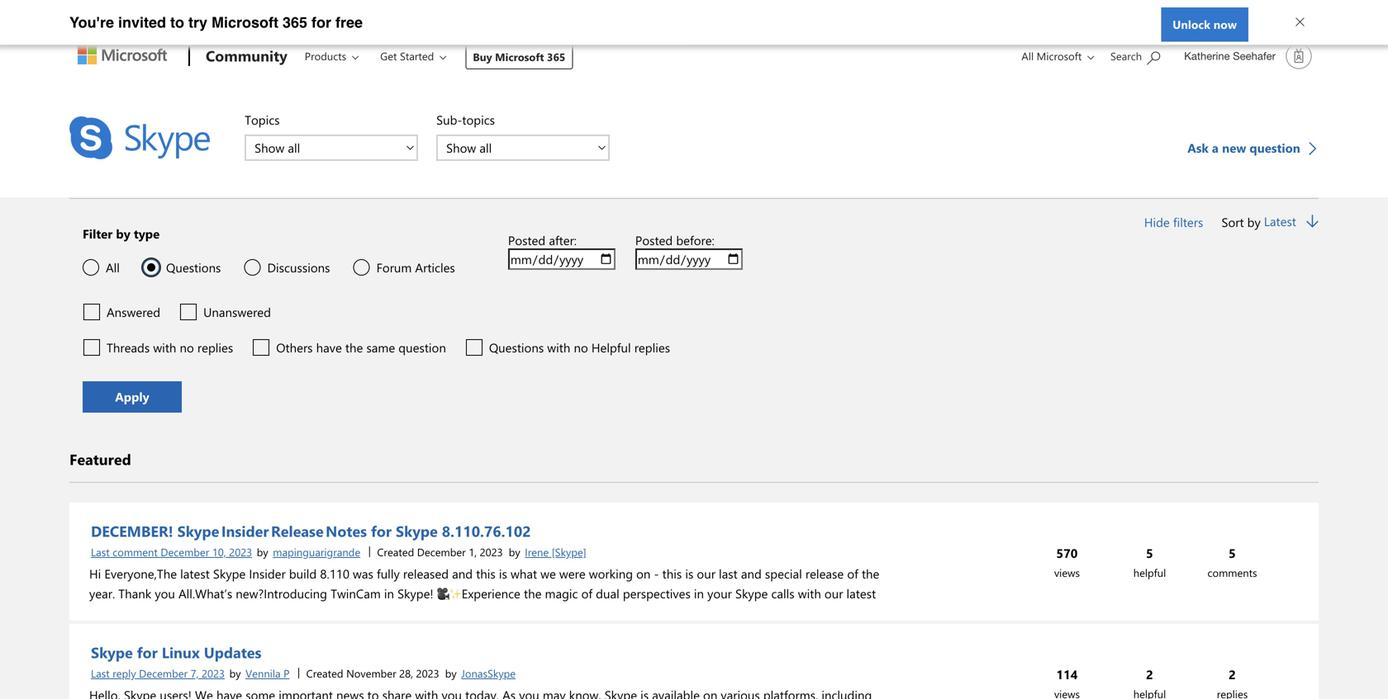 Task type: describe. For each thing, give the bounding box(es) containing it.
dynamic
[[250, 626, 296, 642]]

linux
[[162, 643, 200, 663]]

updates
[[204, 643, 261, 663]]

all for all
[[106, 259, 120, 276]]

microsoft for buy microsoft 365
[[495, 50, 544, 64]]

posted for posted before:
[[635, 232, 673, 249]]

2 replies element
[[1192, 665, 1274, 700]]

| inside last reply december 7, 2023 by vennila p | created november 28, 2023              by jonasskype
[[297, 665, 300, 680]]

114 views element
[[1026, 665, 1109, 700]]

by left 'type'
[[116, 226, 130, 242]]

secondary
[[300, 626, 355, 642]]

december left 10, on the bottom left of the page
[[161, 545, 209, 560]]

the down the more at the bottom of the page
[[450, 626, 467, 642]]

special
[[765, 566, 802, 583]]

type
[[134, 226, 160, 242]]

for up fully
[[371, 521, 392, 541]]

1 horizontal spatial our
[[825, 586, 843, 602]]

Posted before: date field
[[635, 249, 743, 270]]

2023 inside "december! skype insider release notes for skype 8.110.76.102 last comment december 10, 2023 by mapinguarigrande | created december 1, 2023              by irene [skype] hi everyone,the latest skype insider build 8.110 was fully released and this is what we were working on - this is our last and special release of the year. thank you all.what's new?introducing twincam in skype! 🎥✨experience the magic of dual perspectives in your skype calls with our latest twincam feature. perfect for tutorials, music lessons, or just sharing more of your world on mobile and desktop! 🚀🤳 seamless integration: use your mobile camera to add a dynamic secondary view, enhancing the conversation for everyone involved.🎹 dual-view brilliance: show off your"
[[229, 545, 252, 560]]

mapinguarigrande
[[273, 545, 360, 560]]

1 in from the left
[[384, 586, 394, 602]]

2 for 2 helpful element
[[1146, 667, 1153, 683]]

skype!
[[398, 586, 434, 602]]

show
[[795, 626, 825, 642]]

hi
[[89, 566, 101, 583]]

for down world in the left bottom of the page
[[544, 626, 559, 642]]

ask a new question link
[[1188, 138, 1319, 158]]

5 comments
[[1208, 545, 1257, 580]]

products button
[[294, 35, 372, 77]]

katherine seehafer button
[[1174, 36, 1319, 76]]

involved.🎹
[[616, 626, 677, 642]]

a inside ask a new question link
[[1212, 140, 1219, 156]]

helpful
[[1133, 566, 1166, 580]]

by up insider
[[257, 545, 268, 560]]

sub-
[[436, 112, 462, 128]]

magic
[[545, 586, 578, 602]]

brilliance:
[[740, 626, 792, 642]]

hide filters
[[1144, 214, 1203, 231]]

latest button
[[1264, 213, 1303, 231]]

katherine
[[1184, 50, 1230, 62]]

invited
[[118, 14, 166, 31]]

everyone
[[563, 626, 613, 642]]

just
[[394, 606, 414, 622]]

dual
[[596, 586, 620, 602]]

your down use
[[847, 626, 871, 642]]

reply
[[113, 667, 136, 681]]

hide filters button
[[1143, 212, 1205, 232]]

new?introducing
[[236, 586, 327, 602]]

0 vertical spatial question
[[1250, 140, 1300, 156]]

last inside "december! skype insider release notes for skype 8.110.76.102 last comment december 10, 2023 by mapinguarigrande | created december 1, 2023              by irene [skype] hi everyone,the latest skype insider build 8.110 was fully released and this is what we were working on - this is our last and special release of the year. thank you all.what's new?introducing twincam in skype! 🎥✨experience the magic of dual perspectives in your skype calls with our latest twincam feature. perfect for tutorials, music lessons, or just sharing more of your world on mobile and desktop! 🚀🤳 seamless integration: use your mobile camera to add a dynamic secondary view, enhancing the conversation for everyone involved.🎹 dual-view brilliance: show off your"
[[91, 545, 110, 560]]

microsoft image
[[78, 45, 167, 64]]

calls
[[771, 586, 795, 602]]

no for helpful
[[574, 340, 588, 356]]

to inside "december! skype insider release notes for skype 8.110.76.102 last comment december 10, 2023 by mapinguarigrande | created december 1, 2023              by irene [skype] hi everyone,the latest skype insider build 8.110 was fully released and this is what we were working on - this is our last and special release of the year. thank you all.what's new?introducing twincam in skype! 🎥✨experience the magic of dual perspectives in your skype calls with our latest twincam feature. perfect for tutorials, music lessons, or just sharing more of your world on mobile and desktop! 🚀🤳 seamless integration: use your mobile camera to add a dynamic secondary view, enhancing the conversation for everyone involved.🎹 dual-view brilliance: show off your"
[[202, 626, 213, 642]]

irene [skype] link
[[523, 544, 588, 561]]

integration:
[[785, 606, 848, 622]]

ask
[[1188, 140, 1209, 156]]

0 horizontal spatial microsoft
[[212, 14, 278, 31]]

threads
[[107, 340, 150, 356]]

after:
[[549, 232, 577, 249]]

perspectives
[[623, 586, 691, 602]]

desktop!
[[652, 606, 700, 622]]

apply
[[115, 389, 149, 405]]

5 for 5 comments
[[1229, 545, 1236, 562]]

5 helpful
[[1133, 545, 1166, 580]]

buy
[[473, 50, 492, 64]]

tutorials,
[[248, 606, 295, 622]]

-
[[654, 566, 659, 583]]

build
[[289, 566, 317, 583]]

latest
[[1264, 213, 1296, 230]]

[skype]
[[552, 545, 586, 560]]

topics
[[245, 112, 280, 128]]

for up add at bottom left
[[229, 606, 244, 622]]

by right sort at top right
[[1247, 214, 1261, 231]]

the down what
[[524, 586, 542, 602]]

8.110
[[320, 566, 349, 583]]

same
[[366, 340, 395, 356]]

🎥✨experience
[[437, 586, 520, 602]]

2023 inside last reply december 7, 2023 by vennila p | created november 28, 2023              by jonasskype
[[202, 667, 225, 681]]

questions with no helpful replies
[[489, 340, 670, 356]]

sort by
[[1222, 214, 1261, 231]]

november
[[346, 667, 396, 681]]

created inside last reply december 7, 2023 by vennila p | created november 28, 2023              by jonasskype
[[306, 667, 343, 681]]

posted after:
[[508, 232, 577, 249]]

thank
[[118, 586, 151, 602]]

try
[[188, 14, 207, 31]]

1 vertical spatial mobile
[[117, 626, 155, 642]]

questions for questions
[[166, 259, 221, 276]]

all for all microsoft
[[1022, 49, 1034, 63]]

was
[[353, 566, 373, 583]]

conversation
[[471, 626, 540, 642]]

🚀🤳
[[703, 606, 728, 622]]

hide
[[1144, 214, 1170, 231]]

114
[[1056, 667, 1078, 683]]

december! skype insider release notes for skype 8.110.76.102 link
[[89, 520, 533, 543]]

your up 🚀🤳
[[707, 586, 732, 602]]

view,
[[359, 626, 386, 642]]

vennila
[[245, 667, 281, 681]]

or
[[379, 606, 391, 622]]

for left free
[[312, 14, 331, 31]]

skype up released
[[396, 521, 438, 541]]

by left the jonasskype
[[445, 667, 457, 681]]

topics
[[462, 112, 495, 128]]

570 views element
[[1026, 544, 1109, 583]]

unanswered
[[203, 304, 271, 321]]

28,
[[399, 667, 413, 681]]

add
[[216, 626, 237, 642]]

ask a new question
[[1188, 140, 1304, 156]]

sharing
[[417, 606, 457, 622]]

0 vertical spatial latest
[[180, 566, 210, 583]]

10,
[[212, 545, 226, 560]]

1 horizontal spatial mobile
[[587, 606, 625, 622]]

created inside "december! skype insider release notes for skype 8.110.76.102 last comment december 10, 2023 by mapinguarigrande | created december 1, 2023              by irene [skype] hi everyone,the latest skype insider build 8.110 was fully released and this is what we were working on - this is our last and special release of the year. thank you all.what's new?introducing twincam in skype! 🎥✨experience the magic of dual perspectives in your skype calls with our latest twincam feature. perfect for tutorials, music lessons, or just sharing more of your world on mobile and desktop! 🚀🤳 seamless integration: use your mobile camera to add a dynamic secondary view, enhancing the conversation for everyone involved.🎹 dual-view brilliance: show off your"
[[377, 545, 414, 560]]

| inside "december! skype insider release notes for skype 8.110.76.102 last comment december 10, 2023 by mapinguarigrande | created december 1, 2023              by irene [skype] hi everyone,the latest skype insider build 8.110 was fully released and this is what we were working on - this is our last and special release of the year. thank you all.what's new?introducing twincam in skype! 🎥✨experience the magic of dual perspectives in your skype calls with our latest twincam feature. perfect for tutorials, music lessons, or just sharing more of your world on mobile and desktop! 🚀🤳 seamless integration: use your mobile camera to add a dynamic secondary view, enhancing the conversation for everyone involved.🎹 dual-view brilliance: show off your"
[[368, 544, 371, 558]]

featured
[[69, 450, 131, 469]]

perfect
[[188, 606, 226, 622]]

0 horizontal spatial and
[[452, 566, 473, 583]]

filter
[[83, 226, 113, 242]]



Task type: vqa. For each thing, say whether or not it's contained in the screenshot.
the leftmost the replies
yes



Task type: locate. For each thing, give the bounding box(es) containing it.
1 is from the left
[[499, 566, 507, 583]]

replies
[[197, 340, 233, 356], [634, 340, 670, 356]]

2 right 2 helpful element
[[1229, 667, 1236, 683]]

sort ascending image
[[1306, 214, 1319, 231]]

1 no from the left
[[180, 340, 194, 356]]

0 vertical spatial 365
[[283, 14, 307, 31]]

were
[[559, 566, 586, 583]]

1 horizontal spatial no
[[574, 340, 588, 356]]

0 horizontal spatial created
[[306, 667, 343, 681]]

skype for linux updates
[[91, 643, 261, 663]]

buy microsoft 365 link
[[466, 44, 573, 69]]

0 vertical spatial to
[[170, 14, 184, 31]]

0 horizontal spatial with
[[153, 340, 176, 356]]

365 right buy in the left of the page
[[547, 50, 566, 64]]

december
[[161, 545, 209, 560], [417, 545, 466, 560], [139, 667, 188, 681]]

you're
[[69, 14, 114, 31]]

1 horizontal spatial twincam
[[331, 586, 381, 602]]

microsoft for all microsoft
[[1037, 49, 1082, 63]]

0 vertical spatial of
[[847, 566, 858, 583]]

sort
[[1222, 214, 1244, 231]]

others
[[276, 340, 313, 356]]

question right same
[[399, 340, 446, 356]]

free
[[335, 14, 363, 31]]

our down release
[[825, 586, 843, 602]]

get
[[380, 49, 397, 63]]

of up conversation
[[493, 606, 504, 622]]

a right add at bottom left
[[241, 626, 247, 642]]

2 last from the top
[[91, 667, 110, 681]]

0 horizontal spatial 2023
[[202, 667, 225, 681]]

1 replies from the left
[[197, 340, 233, 356]]

0 horizontal spatial 5
[[1146, 545, 1153, 562]]

of right release
[[847, 566, 858, 583]]

our left "last"
[[697, 566, 716, 583]]

1 5 from the left
[[1146, 545, 1153, 562]]

1 horizontal spatial question
[[1250, 140, 1300, 156]]

release
[[806, 566, 844, 583]]

jonasskype link
[[460, 665, 517, 683]]

before:
[[676, 232, 715, 249]]

1 vertical spatial question
[[399, 340, 446, 356]]

others have the same question
[[276, 340, 446, 356]]

1 horizontal spatial microsoft
[[495, 50, 544, 64]]

question
[[1250, 140, 1300, 156], [399, 340, 446, 356]]

1 horizontal spatial 2023
[[229, 545, 252, 560]]

to left add at bottom left
[[202, 626, 213, 642]]

1,
[[469, 545, 477, 560]]

fully
[[377, 566, 400, 583]]

2 this from the left
[[662, 566, 682, 583]]

no left helpful
[[574, 340, 588, 356]]

skype
[[396, 521, 438, 541], [213, 566, 246, 583], [735, 586, 768, 602], [91, 643, 133, 663]]

skype up the reply at left bottom
[[91, 643, 133, 663]]

posted left before:
[[635, 232, 673, 249]]

0 horizontal spatial questions
[[166, 259, 221, 276]]

1 vertical spatial twincam
[[89, 606, 139, 622]]

mobile
[[587, 606, 625, 622], [117, 626, 155, 642]]

search
[[1110, 49, 1142, 63]]

to left the try
[[170, 14, 184, 31]]

last comment december 10, 2023 link
[[89, 544, 254, 561]]

0 horizontal spatial replies
[[197, 340, 233, 356]]

your up conversation
[[507, 606, 532, 622]]

0 horizontal spatial 365
[[283, 14, 307, 31]]

2 2 from the left
[[1229, 667, 1236, 683]]

with right threads on the left of page
[[153, 340, 176, 356]]

skype down 10, on the bottom left of the page
[[213, 566, 246, 583]]

0 horizontal spatial question
[[399, 340, 446, 356]]

replies right helpful
[[634, 340, 670, 356]]

skype insider release notes
[[177, 521, 367, 541]]

mobile down feature. on the bottom left of page
[[117, 626, 155, 642]]

on
[[636, 566, 651, 583], [569, 606, 584, 622]]

comment
[[113, 545, 158, 560]]

1 vertical spatial 365
[[547, 50, 566, 64]]

articles
[[415, 259, 455, 276]]

microsoft up community
[[212, 14, 278, 31]]

forum
[[376, 259, 412, 276]]

is right - in the bottom left of the page
[[685, 566, 694, 583]]

your down year.
[[89, 626, 114, 642]]

by left irene
[[509, 545, 520, 560]]

this up 🎥✨experience
[[476, 566, 496, 583]]

2 helpful element
[[1109, 665, 1192, 700]]

2 5 from the left
[[1229, 545, 1236, 562]]

no right threads on the left of page
[[180, 340, 194, 356]]

posted for posted after:
[[508, 232, 546, 249]]

twincam down year.
[[89, 606, 139, 622]]

365 up products
[[283, 14, 307, 31]]

threads with no replies
[[107, 340, 233, 356]]

2 horizontal spatial of
[[847, 566, 858, 583]]

created right p
[[306, 667, 343, 681]]

filters
[[1173, 214, 1203, 231]]

2 vertical spatial of
[[493, 606, 504, 622]]

get started
[[380, 49, 434, 63]]

last reply december 7, 2023 link
[[89, 665, 226, 683]]

0 vertical spatial on
[[636, 566, 651, 583]]

1 horizontal spatial with
[[547, 340, 570, 356]]

posted left after:
[[508, 232, 546, 249]]

posted
[[508, 232, 546, 249], [635, 232, 673, 249]]

0 horizontal spatial in
[[384, 586, 394, 602]]

music
[[298, 606, 330, 622]]

2 horizontal spatial with
[[798, 586, 821, 602]]

1 horizontal spatial this
[[662, 566, 682, 583]]

5 inside 5 comments
[[1229, 545, 1236, 562]]

0 horizontal spatial to
[[170, 14, 184, 31]]

last up 'hi'
[[91, 545, 110, 560]]

vennila p link
[[244, 665, 291, 683]]

1 vertical spatial to
[[202, 626, 213, 642]]

365
[[283, 14, 307, 31], [547, 50, 566, 64]]

and down 1,
[[452, 566, 473, 583]]

0 horizontal spatial no
[[180, 340, 194, 356]]

0 horizontal spatial twincam
[[89, 606, 139, 622]]

2023 right '7,'
[[202, 667, 225, 681]]

december!
[[91, 521, 173, 541]]

1 vertical spatial on
[[569, 606, 584, 622]]

570 views
[[1054, 545, 1080, 580]]

unlock now
[[1173, 17, 1237, 32]]

latest up all.what's
[[180, 566, 210, 583]]

1 horizontal spatial all
[[1022, 49, 1034, 63]]

2 no from the left
[[574, 340, 588, 356]]

1 vertical spatial 2023
[[202, 667, 225, 681]]

0 vertical spatial all
[[1022, 49, 1034, 63]]

0 horizontal spatial a
[[241, 626, 247, 642]]

1 horizontal spatial latest
[[847, 586, 876, 602]]

570
[[1056, 545, 1078, 562]]

is left what
[[499, 566, 507, 583]]

questions for questions with no helpful replies
[[489, 340, 544, 356]]

1 horizontal spatial to
[[202, 626, 213, 642]]

1 horizontal spatial is
[[685, 566, 694, 583]]

1 horizontal spatial replies
[[634, 340, 670, 356]]

0 vertical spatial twincam
[[331, 586, 381, 602]]

2
[[1146, 667, 1153, 683], [1229, 667, 1236, 683]]

5
[[1146, 545, 1153, 562], [1229, 545, 1236, 562]]

1 vertical spatial a
[[241, 626, 247, 642]]

products
[[305, 49, 346, 63]]

0 horizontal spatial |
[[297, 665, 300, 680]]

0 vertical spatial last
[[91, 545, 110, 560]]

last left the reply at left bottom
[[91, 667, 110, 681]]

this
[[476, 566, 496, 583], [662, 566, 682, 583]]

1 vertical spatial of
[[581, 586, 593, 602]]

created
[[377, 545, 414, 560], [306, 667, 343, 681]]

in down fully
[[384, 586, 394, 602]]

2 in from the left
[[694, 586, 704, 602]]

katherine seehafer
[[1184, 50, 1276, 62]]

0 horizontal spatial 2
[[1146, 667, 1153, 683]]

helpful
[[591, 340, 631, 356]]

1 posted from the left
[[508, 232, 546, 249]]

0 vertical spatial created
[[377, 545, 414, 560]]

2023 right 10, on the bottom left of the page
[[229, 545, 252, 560]]

on left - in the bottom left of the page
[[636, 566, 651, 583]]

with left helpful
[[547, 340, 570, 356]]

0 vertical spatial our
[[697, 566, 716, 583]]

on up everyone
[[569, 606, 584, 622]]

1 horizontal spatial created
[[377, 545, 414, 560]]

of left the dual
[[581, 586, 593, 602]]

1 vertical spatial |
[[297, 665, 300, 680]]

1 horizontal spatial in
[[694, 586, 704, 602]]

all
[[1022, 49, 1034, 63], [106, 259, 120, 276]]

question right new
[[1250, 140, 1300, 156]]

2 is from the left
[[685, 566, 694, 583]]

5 up helpful
[[1146, 545, 1153, 562]]

1 vertical spatial latest
[[847, 586, 876, 602]]

the up use
[[862, 566, 879, 583]]

replies down unanswered
[[197, 340, 233, 356]]

microsoft left the search
[[1037, 49, 1082, 63]]

and
[[452, 566, 473, 583], [741, 566, 762, 583], [628, 606, 649, 622]]

mobile down the dual
[[587, 606, 625, 622]]

with for questions
[[547, 340, 570, 356]]

a right ask
[[1212, 140, 1219, 156]]

5 helpful element
[[1109, 544, 1192, 583]]

1 horizontal spatial 2
[[1229, 667, 1236, 683]]

a inside "december! skype insider release notes for skype 8.110.76.102 last comment december 10, 2023 by mapinguarigrande | created december 1, 2023              by irene [skype] hi everyone,the latest skype insider build 8.110 was fully released and this is what we were working on - this is our last and special release of the year. thank you all.what's new?introducing twincam in skype! 🎥✨experience the magic of dual perspectives in your skype calls with our latest twincam feature. perfect for tutorials, music lessons, or just sharing more of your world on mobile and desktop! 🚀🤳 seamless integration: use your mobile camera to add a dynamic secondary view, enhancing the conversation for everyone involved.🎹 dual-view brilliance: show off your"
[[241, 626, 247, 642]]

enhancing
[[389, 626, 446, 642]]

latest up use
[[847, 586, 876, 602]]

working
[[589, 566, 633, 583]]

0 vertical spatial 2023
[[229, 545, 252, 560]]

5 inside 5 helpful
[[1146, 545, 1153, 562]]

Posted after: date field
[[508, 249, 616, 270]]

seehafer
[[1233, 50, 1276, 62]]

buy microsoft 365
[[473, 50, 566, 64]]

0 vertical spatial mobile
[[587, 606, 625, 622]]

view
[[710, 626, 737, 642]]

comments
[[1208, 566, 1257, 580]]

with inside "december! skype insider release notes for skype 8.110.76.102 last comment december 10, 2023 by mapinguarigrande | created december 1, 2023              by irene [skype] hi everyone,the latest skype insider build 8.110 was fully released and this is what we were working on - this is our last and special release of the year. thank you all.what's new?introducing twincam in skype! 🎥✨experience the magic of dual perspectives in your skype calls with our latest twincam feature. perfect for tutorials, music lessons, or just sharing more of your world on mobile and desktop! 🚀🤳 seamless integration: use your mobile camera to add a dynamic secondary view, enhancing the conversation for everyone involved.🎹 dual-view brilliance: show off your"
[[798, 586, 821, 602]]

1 vertical spatial created
[[306, 667, 343, 681]]

0 horizontal spatial of
[[493, 606, 504, 622]]

lessons,
[[333, 606, 376, 622]]

for up last reply december 7, 2023 link
[[137, 643, 158, 663]]

1 horizontal spatial 365
[[547, 50, 566, 64]]

0 horizontal spatial mobile
[[117, 626, 155, 642]]

is
[[499, 566, 507, 583], [685, 566, 694, 583]]

0 vertical spatial a
[[1212, 140, 1219, 156]]

| right p
[[297, 665, 300, 680]]

2 right the '114 views' "element"
[[1146, 667, 1153, 683]]

2 horizontal spatial microsoft
[[1037, 49, 1082, 63]]

0 horizontal spatial our
[[697, 566, 716, 583]]

1 vertical spatial questions
[[489, 340, 544, 356]]

5 comments element
[[1192, 544, 1274, 583]]

the right have
[[345, 340, 363, 356]]

0 horizontal spatial is
[[499, 566, 507, 583]]

all inside "dropdown button"
[[1022, 49, 1034, 63]]

skype up seamless
[[735, 586, 768, 602]]

2 horizontal spatial and
[[741, 566, 762, 583]]

last inside last reply december 7, 2023 by vennila p | created november 28, 2023              by jonasskype
[[91, 667, 110, 681]]

created up fully
[[377, 545, 414, 560]]

0 horizontal spatial posted
[[508, 232, 546, 249]]

december inside last reply december 7, 2023 by vennila p | created november 28, 2023              by jonasskype
[[139, 667, 188, 681]]

with
[[153, 340, 176, 356], [547, 340, 570, 356], [798, 586, 821, 602]]

1 horizontal spatial questions
[[489, 340, 544, 356]]

1 horizontal spatial of
[[581, 586, 593, 602]]

1 last from the top
[[91, 545, 110, 560]]

discussions
[[267, 259, 330, 276]]

1 2 from the left
[[1146, 667, 1153, 683]]

skype image
[[69, 117, 210, 159]]

p
[[284, 667, 290, 681]]

sub-topics
[[436, 112, 495, 128]]

1 vertical spatial last
[[91, 667, 110, 681]]

last
[[719, 566, 738, 583]]

unlock
[[1173, 17, 1210, 32]]

and right "last"
[[741, 566, 762, 583]]

dual-
[[680, 626, 710, 642]]

0 horizontal spatial latest
[[180, 566, 210, 583]]

1 vertical spatial our
[[825, 586, 843, 602]]

microsoft inside "dropdown button"
[[1037, 49, 1082, 63]]

5 up comments
[[1229, 545, 1236, 562]]

2 for 2 replies element
[[1229, 667, 1236, 683]]

| up was
[[368, 544, 371, 558]]

skype for linux updates link
[[89, 641, 263, 664]]

2 posted from the left
[[635, 232, 673, 249]]

last
[[91, 545, 110, 560], [91, 667, 110, 681]]

1 this from the left
[[476, 566, 496, 583]]

1 horizontal spatial a
[[1212, 140, 1219, 156]]

by down updates
[[229, 667, 241, 681]]

1 horizontal spatial |
[[368, 544, 371, 558]]

0 horizontal spatial this
[[476, 566, 496, 583]]

0 horizontal spatial all
[[106, 259, 120, 276]]

1 horizontal spatial 5
[[1229, 545, 1236, 562]]

december up released
[[417, 545, 466, 560]]

1 horizontal spatial on
[[636, 566, 651, 583]]

2 replies from the left
[[634, 340, 670, 356]]

with up "integration:"
[[798, 586, 821, 602]]

and up involved.🎹
[[628, 606, 649, 622]]

twincam up lessons,
[[331, 586, 381, 602]]

answered
[[107, 304, 160, 321]]

microsoft right buy in the left of the page
[[495, 50, 544, 64]]

for
[[312, 14, 331, 31], [371, 521, 392, 541], [229, 606, 244, 622], [544, 626, 559, 642], [137, 643, 158, 663]]

5 for 5 helpful
[[1146, 545, 1153, 562]]

in up 🚀🤳
[[694, 586, 704, 602]]

1 horizontal spatial and
[[628, 606, 649, 622]]

2023
[[229, 545, 252, 560], [202, 667, 225, 681]]

1 vertical spatial all
[[106, 259, 120, 276]]

year.
[[89, 586, 115, 602]]

off
[[828, 626, 843, 642]]

0 horizontal spatial on
[[569, 606, 584, 622]]

0 vertical spatial questions
[[166, 259, 221, 276]]

1 horizontal spatial posted
[[635, 232, 673, 249]]

this right - in the bottom left of the page
[[662, 566, 682, 583]]

0 vertical spatial |
[[368, 544, 371, 558]]

with for threads
[[153, 340, 176, 356]]

december down the skype for linux updates
[[139, 667, 188, 681]]

no for replies
[[180, 340, 194, 356]]

microsoft
[[212, 14, 278, 31], [1037, 49, 1082, 63], [495, 50, 544, 64]]

last reply december 7, 2023 by vennila p | created november 28, 2023              by jonasskype
[[91, 665, 516, 681]]



